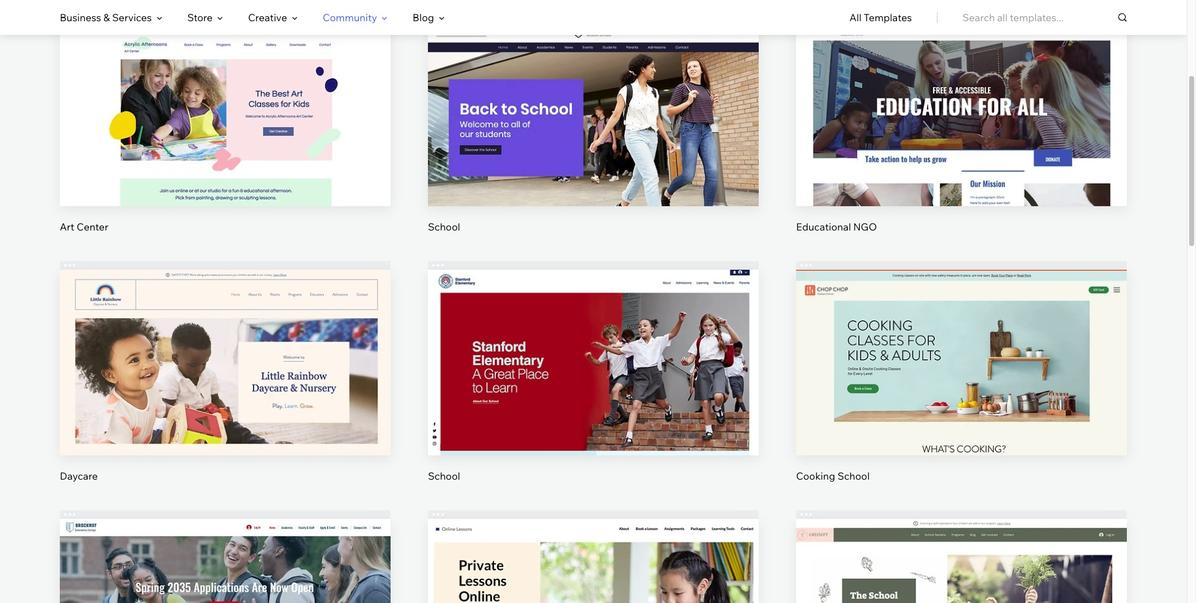 Task type: describe. For each thing, give the bounding box(es) containing it.
business
[[60, 11, 101, 24]]

cooking school
[[796, 470, 870, 482]]

view for view popup button within the educational ngo group
[[950, 130, 973, 143]]

templates
[[864, 11, 912, 24]]

2 school group from the top
[[428, 261, 759, 483]]

art
[[60, 220, 74, 233]]

view for edit button corresponding to 2nd school group from the top of the page's view popup button
[[582, 380, 605, 393]]

school inside 'cooking school' group
[[838, 470, 870, 482]]

education website templates - school garden image
[[796, 519, 1127, 603]]

categories by subject element
[[60, 1, 445, 34]]

edit for second education website templates - school image from the top of the page
[[584, 338, 603, 350]]

edit button for 2nd school group from the bottom
[[564, 79, 623, 109]]

edit button for 'cooking school' group
[[932, 329, 991, 359]]

view for view popup button in art center "group"
[[214, 130, 237, 143]]

school for 2nd school group from the top of the page
[[428, 470, 460, 482]]

edit for education website templates - cooking school image
[[952, 338, 971, 350]]

daycare
[[60, 470, 98, 482]]

edit for education website templates - daycare image
[[216, 338, 235, 350]]

1 school group from the top
[[428, 11, 759, 233]]

edit button for art center "group"
[[196, 79, 255, 109]]

edit for education website templates - tutor 'image'
[[584, 587, 603, 600]]

education website templates - cooking school image
[[796, 270, 1127, 456]]

business & services
[[60, 11, 152, 24]]

educational ngo group
[[796, 11, 1127, 233]]

edit button for 2nd school group from the top of the page
[[564, 329, 623, 359]]

edit for education website templates - college image
[[216, 587, 235, 600]]

view for view popup button within the daycare "group"
[[214, 380, 237, 393]]

education website templates - educational ngo image
[[796, 20, 1127, 206]]

&
[[103, 11, 110, 24]]

store
[[187, 11, 213, 24]]

educational ngo
[[796, 220, 877, 233]]

services
[[112, 11, 152, 24]]

creative
[[248, 11, 287, 24]]

school for 2nd school group from the bottom
[[428, 220, 460, 233]]

2 education website templates - school image from the top
[[428, 270, 759, 456]]

edit for 2nd education website templates - school image from the bottom of the page
[[584, 88, 603, 101]]

education website templates - daycare image
[[60, 270, 391, 456]]

all templates link
[[850, 1, 912, 34]]

view button for edit button in the educational ngo group
[[932, 122, 991, 152]]

view button for edit button within daycare "group"
[[196, 371, 255, 401]]



Task type: locate. For each thing, give the bounding box(es) containing it.
view button
[[196, 122, 255, 152], [564, 122, 623, 152], [932, 122, 991, 152], [196, 371, 255, 401], [564, 371, 623, 401], [932, 371, 991, 401]]

art center
[[60, 220, 108, 233]]

education website templates - tutor image
[[428, 519, 759, 603]]

community
[[323, 11, 377, 24]]

school group
[[428, 11, 759, 233], [428, 261, 759, 483]]

edit button inside daycare "group"
[[196, 329, 255, 359]]

blog
[[413, 11, 434, 24]]

view inside daycare "group"
[[214, 380, 237, 393]]

daycare group
[[60, 261, 391, 483]]

0 vertical spatial school group
[[428, 11, 759, 233]]

None search field
[[963, 0, 1127, 35]]

edit for education website templates - school garden 'image'
[[952, 587, 971, 600]]

view button for edit button corresponding to 2nd school group from the top of the page
[[564, 371, 623, 401]]

view button inside art center "group"
[[196, 122, 255, 152]]

edit button inside educational ngo group
[[932, 79, 991, 109]]

art center group
[[60, 11, 391, 233]]

education website templates - school image
[[428, 20, 759, 206], [428, 270, 759, 456]]

0 vertical spatial education website templates - school image
[[428, 20, 759, 206]]

view button for edit button within the 'cooking school' group
[[932, 371, 991, 401]]

edit for education website templates - art center image at the top left of the page
[[216, 88, 235, 101]]

education website templates - art center image
[[60, 20, 391, 206]]

edit button inside art center "group"
[[196, 79, 255, 109]]

edit button for educational ngo group
[[932, 79, 991, 109]]

view button for edit button within the art center "group"
[[196, 122, 255, 152]]

ngo
[[853, 220, 877, 233]]

view inside educational ngo group
[[950, 130, 973, 143]]

view inside 'cooking school' group
[[950, 380, 973, 393]]

view button inside educational ngo group
[[932, 122, 991, 152]]

edit
[[216, 88, 235, 101], [584, 88, 603, 101], [952, 88, 971, 101], [216, 338, 235, 350], [584, 338, 603, 350], [952, 338, 971, 350], [216, 587, 235, 600], [584, 587, 603, 600], [952, 587, 971, 600]]

cooking
[[796, 470, 835, 482]]

Search search field
[[963, 0, 1127, 35]]

view for view popup button associated with edit button for 2nd school group from the bottom
[[582, 130, 605, 143]]

all templates
[[850, 11, 912, 24]]

cooking school group
[[796, 261, 1127, 483]]

edit inside 'cooking school' group
[[952, 338, 971, 350]]

categories. use the left and right arrow keys to navigate the menu element
[[0, 0, 1187, 35]]

center
[[77, 220, 108, 233]]

edit inside daycare "group"
[[216, 338, 235, 350]]

view for view popup button inside 'cooking school' group
[[950, 380, 973, 393]]

edit for education website templates - educational ngo image
[[952, 88, 971, 101]]

edit button
[[196, 79, 255, 109], [564, 79, 623, 109], [932, 79, 991, 109], [196, 329, 255, 359], [564, 329, 623, 359], [932, 329, 991, 359], [196, 579, 255, 603], [564, 579, 623, 603], [932, 579, 991, 603]]

edit inside educational ngo group
[[952, 88, 971, 101]]

edit inside art center "group"
[[216, 88, 235, 101]]

edit button for daycare "group"
[[196, 329, 255, 359]]

1 education website templates - school image from the top
[[428, 20, 759, 206]]

view inside art center "group"
[[214, 130, 237, 143]]

edit button inside 'cooking school' group
[[932, 329, 991, 359]]

1 vertical spatial education website templates - school image
[[428, 270, 759, 456]]

education website templates - college image
[[60, 519, 391, 603]]

all
[[850, 11, 862, 24]]

view button inside daycare "group"
[[196, 371, 255, 401]]

view
[[214, 130, 237, 143], [582, 130, 605, 143], [950, 130, 973, 143], [214, 380, 237, 393], [582, 380, 605, 393], [950, 380, 973, 393]]

1 vertical spatial school group
[[428, 261, 759, 483]]

educational
[[796, 220, 851, 233]]

school
[[428, 220, 460, 233], [428, 470, 460, 482], [838, 470, 870, 482]]

view button inside 'cooking school' group
[[932, 371, 991, 401]]

view button for edit button for 2nd school group from the bottom
[[564, 122, 623, 152]]



Task type: vqa. For each thing, say whether or not it's contained in the screenshot.
education website templates - college image
yes



